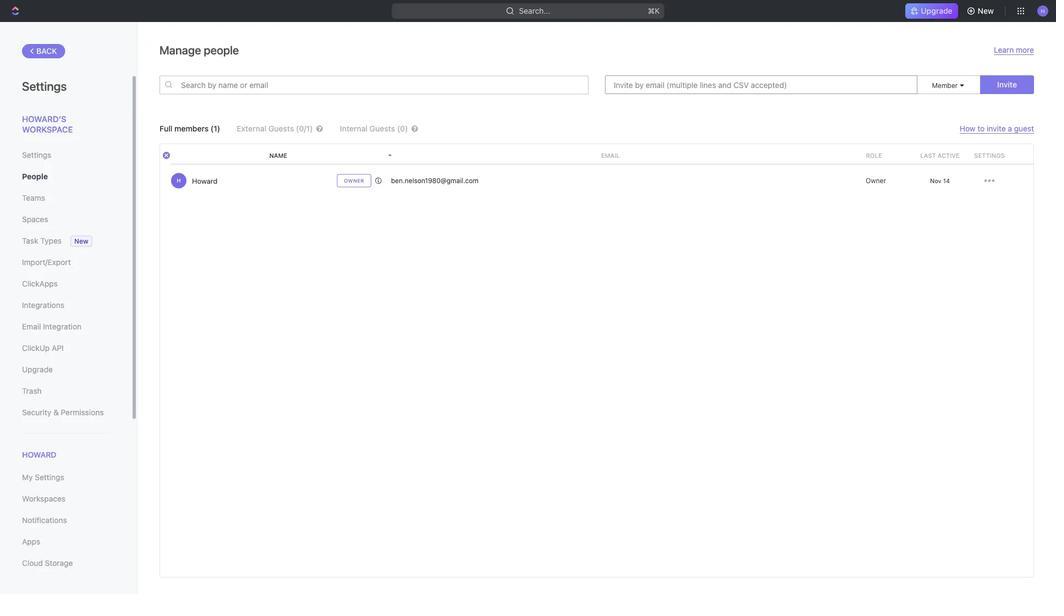 Task type: vqa. For each thing, say whether or not it's contained in the screenshot.
tab list
no



Task type: locate. For each thing, give the bounding box(es) containing it.
1 horizontal spatial upgrade link
[[906, 3, 959, 19]]

spaces link
[[22, 210, 110, 229]]

notifications
[[22, 516, 67, 525]]

last active
[[921, 152, 960, 159]]

invite
[[998, 80, 1018, 89]]

0 horizontal spatial owner
[[344, 178, 364, 184]]

0 horizontal spatial howard
[[22, 451, 56, 460]]

upgrade
[[922, 6, 953, 15], [22, 365, 53, 374]]

task types
[[22, 236, 62, 245]]

0 horizontal spatial new
[[74, 238, 88, 245]]

new
[[978, 6, 995, 15], [74, 238, 88, 245]]

full members (1)
[[160, 124, 220, 133]]

clickup api
[[22, 344, 64, 353]]

upgrade left new button at the right top of the page
[[922, 6, 953, 15]]

1 vertical spatial email
[[22, 322, 41, 331]]

manage
[[160, 43, 201, 57]]

manage people
[[160, 43, 239, 57]]

clickup
[[22, 344, 50, 353]]

internal guests (0)
[[340, 124, 408, 133]]

0 horizontal spatial guests
[[269, 124, 294, 133]]

ben.nelson1980@gmail.com
[[391, 177, 479, 185]]

nov
[[931, 177, 942, 184]]

0 horizontal spatial upgrade
[[22, 365, 53, 374]]

owner down 'role'
[[866, 177, 887, 185]]

0 vertical spatial h
[[1042, 8, 1046, 14]]

guests
[[269, 124, 294, 133], [370, 124, 395, 133]]

back
[[36, 47, 57, 56]]

2 guests from the left
[[370, 124, 395, 133]]

email integration link
[[22, 318, 110, 336]]

upgrade link left new button at the right top of the page
[[906, 3, 959, 19]]

integrations
[[22, 301, 64, 310]]

storage
[[45, 559, 73, 568]]

h inside dropdown button
[[1042, 8, 1046, 14]]

0 horizontal spatial email
[[22, 322, 41, 331]]

(0)
[[397, 124, 408, 133]]

email
[[602, 152, 620, 159], [22, 322, 41, 331]]

howard up the my settings
[[22, 451, 56, 460]]

members
[[175, 124, 209, 133]]

email integration
[[22, 322, 82, 331]]

cloud storage link
[[22, 554, 110, 573]]

1 vertical spatial upgrade link
[[22, 361, 110, 379]]

1 horizontal spatial new
[[978, 6, 995, 15]]

member
[[933, 81, 958, 89]]

people
[[22, 172, 48, 181]]

howard down (1)
[[192, 177, 218, 185]]

clickup api link
[[22, 339, 110, 358]]

workspaces
[[22, 495, 66, 504]]

1 guests from the left
[[269, 124, 294, 133]]

1 horizontal spatial email
[[602, 152, 620, 159]]

settings
[[22, 79, 67, 93], [22, 151, 51, 160], [975, 152, 1005, 159], [35, 473, 64, 482]]

howard's workspace
[[22, 114, 73, 134]]

permissions
[[61, 408, 104, 417]]

guests left (0)
[[370, 124, 395, 133]]

1 horizontal spatial howard
[[192, 177, 218, 185]]

0 vertical spatial new
[[978, 6, 995, 15]]

apps link
[[22, 533, 110, 552]]

upgrade link down clickup api link at the left bottom of page
[[22, 361, 110, 379]]

internal
[[340, 124, 368, 133]]

owner down internal at left top
[[344, 178, 364, 184]]

howard's
[[22, 114, 66, 124]]

my
[[22, 473, 33, 482]]

spaces
[[22, 215, 48, 224]]

role
[[867, 152, 883, 159]]

howard inside the settings "element"
[[22, 451, 56, 460]]

Search by name or email text field
[[160, 76, 589, 94]]

a
[[1009, 124, 1013, 133]]

how to invite a guest link
[[960, 124, 1035, 134]]

howard
[[192, 177, 218, 185], [22, 451, 56, 460]]

email inside the settings "element"
[[22, 322, 41, 331]]

(1)
[[211, 124, 220, 133]]

integration
[[43, 322, 82, 331]]

upgrade down clickup
[[22, 365, 53, 374]]

1 horizontal spatial guests
[[370, 124, 395, 133]]

h button
[[1035, 2, 1052, 20]]

nov 14
[[931, 177, 951, 184]]

my settings
[[22, 473, 64, 482]]

guest
[[1015, 124, 1035, 133]]

⌘k
[[648, 6, 660, 15]]

1 vertical spatial new
[[74, 238, 88, 245]]

clickapps
[[22, 279, 58, 288]]

settings up the people
[[22, 151, 51, 160]]

settings right "my"
[[35, 473, 64, 482]]

guests left (0/1) at the left top
[[269, 124, 294, 133]]

learn
[[995, 45, 1015, 54]]

1 vertical spatial upgrade
[[22, 365, 53, 374]]

1 vertical spatial howard
[[22, 451, 56, 460]]

owner
[[866, 177, 887, 185], [344, 178, 364, 184]]

0 vertical spatial email
[[602, 152, 620, 159]]

teams
[[22, 193, 45, 203]]

1 horizontal spatial h
[[1042, 8, 1046, 14]]

task
[[22, 236, 38, 245]]

external guests (0/1) button
[[237, 124, 324, 133]]

security & permissions
[[22, 408, 104, 417]]

full members (1) button
[[160, 124, 220, 133]]

1 vertical spatial h
[[177, 178, 181, 184]]

security & permissions link
[[22, 403, 110, 422]]

settings element
[[0, 22, 138, 594]]

import/export link
[[22, 253, 110, 272]]

owner button
[[863, 177, 887, 185]]

upgrade inside the settings "element"
[[22, 365, 53, 374]]

invite
[[987, 124, 1006, 133]]

0 vertical spatial howard
[[192, 177, 218, 185]]

active
[[938, 152, 960, 159]]

upgrade link
[[906, 3, 959, 19], [22, 361, 110, 379]]

1 horizontal spatial upgrade
[[922, 6, 953, 15]]

h
[[1042, 8, 1046, 14], [177, 178, 181, 184]]

new button
[[963, 2, 1001, 20]]

&
[[53, 408, 59, 417]]



Task type: describe. For each thing, give the bounding box(es) containing it.
notifications link
[[22, 511, 110, 530]]

invite button
[[981, 75, 1035, 94]]

cloud storage
[[22, 559, 73, 568]]

settings up howard's in the top of the page
[[22, 79, 67, 93]]

email for email integration
[[22, 322, 41, 331]]

to
[[978, 124, 985, 133]]

0 vertical spatial upgrade link
[[906, 3, 959, 19]]

0 horizontal spatial upgrade link
[[22, 361, 110, 379]]

0 horizontal spatial h
[[177, 178, 181, 184]]

cloud
[[22, 559, 43, 568]]

Invite by email (multiple lines and CSV accepted) text field
[[605, 75, 918, 94]]

email for email
[[602, 152, 620, 159]]

new inside the settings "element"
[[74, 238, 88, 245]]

external
[[237, 124, 267, 133]]

new inside button
[[978, 6, 995, 15]]

learn more
[[995, 45, 1035, 54]]

my settings link
[[22, 469, 110, 487]]

internal guests (0) button
[[340, 124, 435, 133]]

guests for external
[[269, 124, 294, 133]]

trash
[[22, 387, 42, 396]]

integrations link
[[22, 296, 110, 315]]

security
[[22, 408, 51, 417]]

types
[[40, 236, 62, 245]]

people link
[[22, 167, 110, 186]]

apps
[[22, 538, 40, 547]]

how
[[960, 124, 976, 133]]

import/export
[[22, 258, 71, 267]]

workspaces link
[[22, 490, 110, 509]]

0 vertical spatial upgrade
[[922, 6, 953, 15]]

api
[[52, 344, 64, 353]]

search...
[[519, 6, 551, 15]]

how to invite a guest
[[960, 124, 1035, 133]]

workspace
[[22, 125, 73, 134]]

trash link
[[22, 382, 110, 401]]

settings down how to invite a guest link
[[975, 152, 1005, 159]]

external guests (0/1)
[[237, 124, 313, 133]]

guests for internal
[[370, 124, 395, 133]]

1 horizontal spatial owner
[[866, 177, 887, 185]]

more
[[1017, 45, 1035, 54]]

teams link
[[22, 189, 110, 208]]

people
[[204, 43, 239, 57]]

14
[[944, 177, 951, 184]]

back link
[[22, 44, 65, 58]]

(0/1)
[[296, 124, 313, 133]]

member button
[[933, 81, 966, 89]]

settings link
[[22, 146, 110, 165]]

full
[[160, 124, 173, 133]]

clickapps link
[[22, 275, 110, 293]]

last
[[921, 152, 937, 159]]

name
[[270, 152, 287, 159]]



